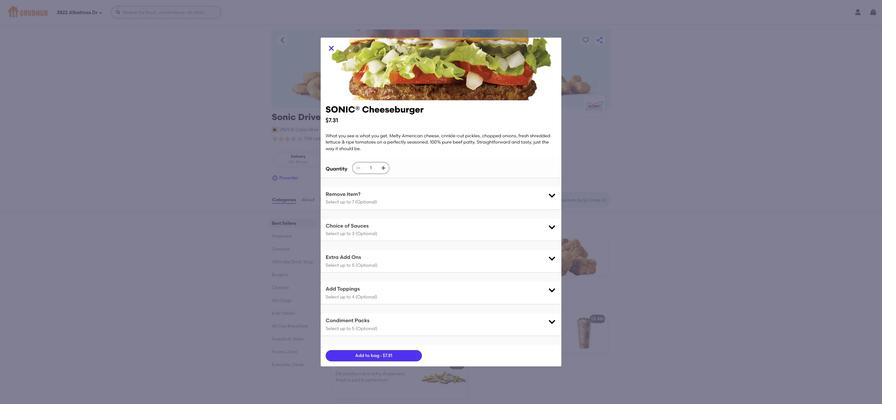 Task type: vqa. For each thing, say whether or not it's contained in the screenshot.
the San
no



Task type: describe. For each thing, give the bounding box(es) containing it.
all day breakfast
[[272, 324, 308, 329]]

svg image inside main navigation "navigation"
[[870, 8, 878, 16]]

hot dogs tab
[[272, 297, 316, 304]]

add for add to bag
[[356, 353, 365, 359]]

1 vertical spatial trick
[[351, 325, 361, 331]]

order
[[435, 137, 445, 141]]

a inside dill pickles cut in a fry shape and fried to pickle perfection!
[[372, 371, 375, 377]]

caret left icon image
[[279, 36, 286, 44]]

lettuce
[[326, 140, 341, 145]]

main navigation navigation
[[0, 0, 883, 24]]

3822 albatross dr
[[57, 10, 98, 15]]

categories
[[272, 197, 296, 203]]

snacks & sides
[[272, 337, 304, 342]]

tasty,
[[521, 140, 533, 145]]

Input item quantity number field
[[364, 162, 378, 174]]

5 inside extra add ons select up to 5 (optional)
[[352, 263, 355, 268]]

switch location
[[322, 127, 354, 132]]

burgers tab
[[272, 272, 316, 278]]

blvd
[[310, 127, 319, 132]]

up for remove
[[340, 200, 346, 205]]

about button
[[301, 189, 315, 211]]

hot dogs
[[272, 298, 292, 303]]

0 vertical spatial trick
[[352, 316, 362, 322]]

delivery
[[392, 137, 406, 141]]

everyday deals tab
[[272, 362, 316, 368]]

ons
[[352, 255, 362, 261]]

Search Sonic Drive-In search field
[[561, 197, 609, 203]]

1 vertical spatial cheeseburger
[[355, 256, 386, 261]]

seasoned,
[[408, 140, 429, 145]]

2 vanilla trick or treat blast from the top
[[336, 325, 391, 331]]

sonic
[[272, 112, 296, 122]]

1 vertical spatial blast
[[381, 325, 391, 331]]

pickles,
[[466, 133, 481, 139]]

1174
[[305, 136, 312, 141]]

1 you from the left
[[339, 133, 346, 139]]

(optional) for toppings
[[356, 295, 378, 300]]

svg image inside the 'preorder' button
[[272, 175, 278, 181]]

(optional) inside choice of sauces select up to 3 (optional)
[[356, 231, 378, 237]]

kids' meals
[[272, 311, 295, 316]]

2829 el cajon blvd
[[280, 127, 319, 132]]

ratings
[[313, 136, 328, 141]]

featured for featured featured
[[331, 291, 361, 299]]

quantity
[[326, 166, 348, 172]]

dill
[[336, 371, 342, 377]]

2 you from the left
[[372, 133, 379, 139]]

up inside extra add ons select up to 5 (optional)
[[340, 263, 346, 268]]

should
[[340, 146, 354, 151]]

featured featured
[[331, 291, 361, 304]]

fry
[[376, 371, 381, 377]]

1 vertical spatial treat
[[369, 325, 380, 331]]

add to bag : $7.31
[[356, 353, 393, 359]]

71
[[411, 136, 415, 141]]

pickle
[[336, 363, 349, 368]]

bag
[[371, 353, 380, 359]]

4
[[352, 295, 355, 300]]

correct
[[421, 137, 435, 141]]

$5.48 +
[[592, 316, 606, 322]]

all day breakfast tab
[[272, 323, 316, 330]]

what
[[326, 133, 338, 139]]

remove
[[326, 191, 346, 197]]

pickle fries
[[336, 363, 360, 368]]

get.
[[380, 133, 389, 139]]

to inside extra add ons select up to 5 (optional)
[[347, 263, 351, 268]]

see
[[347, 133, 355, 139]]

good food
[[342, 137, 361, 141]]

1 vertical spatial sonic®
[[337, 256, 354, 261]]

most
[[331, 228, 341, 233]]

7
[[352, 200, 354, 205]]

el
[[291, 127, 295, 132]]

correct order
[[421, 137, 445, 141]]

and inside dill pickles cut in a fry shape and fried to pickle perfection!
[[397, 371, 405, 377]]

hot
[[272, 298, 280, 303]]

3
[[352, 231, 355, 237]]

min for pickup 10–20 min
[[363, 160, 370, 164]]

everyday
[[272, 362, 291, 368]]

up inside choice of sauces select up to 3 (optional)
[[340, 231, 346, 237]]

way
[[326, 146, 335, 151]]

ultimate
[[272, 259, 291, 265]]

onions,
[[503, 133, 518, 139]]

albatross
[[69, 10, 91, 15]]

featured inside 'featured featured'
[[331, 300, 348, 304]]

chicken
[[272, 285, 289, 291]]

pickup
[[347, 154, 359, 159]]

option group containing delivery 25–40 min
[[272, 152, 380, 168]]

sonic drive-in logo image
[[584, 95, 606, 117]]

shredded
[[530, 133, 551, 139]]

fries
[[350, 363, 360, 368]]

fried
[[336, 378, 346, 383]]

crinkle-
[[442, 133, 458, 139]]

it
[[336, 146, 338, 151]]

search icon image
[[551, 196, 559, 204]]

(optional) for item?
[[356, 200, 377, 205]]

what
[[360, 133, 371, 139]]

up for add
[[340, 295, 346, 300]]

0 vertical spatial blast
[[382, 316, 393, 322]]

the
[[542, 140, 549, 145]]

choice of sauces select up to 3 (optional)
[[326, 223, 378, 237]]

0 vertical spatial sonic®
[[326, 104, 360, 115]]

0 vertical spatial cheeseburger
[[363, 104, 424, 115]]

pickup 10–20 min
[[347, 154, 370, 164]]

american
[[402, 133, 423, 139]]

1174 ratings
[[305, 136, 328, 141]]

& inside what you see is what you get. melty american cheese, crinkle-cut pickles, chopped onions, fresh shredded lettuce & ripe tomatoes on a perfectly seasoned, 100% pure beef patty. straightforward and tasty, just the way it should be.
[[342, 140, 345, 145]]

featured for featured
[[272, 234, 291, 239]]

2 vertical spatial $7.31
[[383, 353, 393, 359]]

(optional) inside extra add ons select up to 5 (optional)
[[356, 263, 378, 268]]

deals
[[292, 362, 304, 368]]

1 vertical spatial or
[[362, 325, 368, 331]]

+ for $5.48 +
[[603, 316, 606, 322]]

tomatoes
[[356, 140, 376, 145]]

a inside what you see is what you get. melty american cheese, crinkle-cut pickles, chopped onions, fresh shredded lettuce & ripe tomatoes on a perfectly seasoned, 100% pure beef patty. straightforward and tasty, just the way it should be.
[[384, 140, 387, 145]]

drink
[[292, 259, 303, 265]]

reviews
[[320, 197, 338, 203]]

categories button
[[272, 189, 297, 211]]

switch
[[322, 127, 336, 132]]

on
[[377, 137, 382, 141]]

ordered
[[342, 228, 359, 233]]

dogs
[[281, 298, 292, 303]]



Task type: locate. For each thing, give the bounding box(es) containing it.
pickles
[[343, 371, 358, 377]]

sellers for best sellers most ordered on grubhub
[[347, 219, 369, 227]]

sonic® cheeseburger $7.31 up get.
[[326, 104, 424, 124]]

up inside remove item? select up to 7 (optional)
[[340, 200, 346, 205]]

min inside pickup 10–20 min
[[363, 160, 370, 164]]

sonic®
[[326, 104, 360, 115], [337, 256, 354, 261]]

1 vertical spatial featured
[[331, 291, 361, 299]]

(optional) down packs
[[356, 326, 378, 332]]

chocolate trick or treat blast image
[[561, 312, 608, 353]]

1 horizontal spatial sellers
[[347, 219, 369, 227]]

1 horizontal spatial a
[[384, 140, 387, 145]]

best sellers
[[272, 221, 297, 226]]

select inside add toppings select up to 4 (optional)
[[326, 295, 339, 300]]

select for condiment
[[326, 326, 339, 332]]

dr
[[92, 10, 98, 15]]

up for condiment
[[340, 326, 346, 332]]

sonic® down 3
[[337, 256, 354, 261]]

or
[[363, 316, 369, 322], [362, 325, 368, 331]]

best for best sellers
[[272, 221, 281, 226]]

to inside add toppings select up to 4 (optional)
[[347, 295, 351, 300]]

0 vertical spatial sonic® cheeseburger $7.31
[[326, 104, 424, 124]]

3 up from the top
[[340, 263, 346, 268]]

(optional) down sauces
[[356, 231, 378, 237]]

sauces
[[351, 223, 369, 229]]

0 vertical spatial vanilla trick or treat blast
[[336, 316, 393, 322]]

cheese,
[[424, 133, 441, 139]]

to down pickles
[[347, 378, 351, 383]]

perfectly
[[388, 140, 406, 145]]

sonic® up location on the left top of the page
[[326, 104, 360, 115]]

option group
[[272, 152, 380, 168]]

best up featured 'tab'
[[272, 221, 281, 226]]

(optional) inside remove item? select up to 7 (optional)
[[356, 200, 377, 205]]

1 vertical spatial $7.31
[[337, 263, 347, 269]]

0 vertical spatial &
[[342, 140, 345, 145]]

1 horizontal spatial best
[[331, 219, 346, 227]]

cut up beef
[[458, 133, 465, 139]]

1 horizontal spatial +
[[603, 316, 606, 322]]

1 horizontal spatial min
[[363, 160, 370, 164]]

chopped
[[482, 133, 502, 139]]

1 min from the left
[[301, 160, 308, 164]]

condiment packs select up to 5 (optional)
[[326, 318, 378, 332]]

delivery 25–40 min
[[289, 154, 308, 164]]

5 down ons
[[352, 263, 355, 268]]

vanilla trick or treat blast down 4
[[336, 316, 393, 322]]

1 vertical spatial cut
[[359, 371, 366, 377]]

1 vanilla from the top
[[336, 316, 351, 322]]

svg image
[[870, 8, 878, 16], [328, 45, 335, 52], [356, 166, 361, 171], [548, 223, 557, 231], [548, 286, 557, 295]]

(optional) right 4
[[356, 295, 378, 300]]

meals
[[283, 311, 295, 316]]

sellers for best sellers
[[282, 221, 297, 226]]

switch location button
[[321, 126, 355, 133]]

2 up from the top
[[340, 231, 346, 237]]

fresh
[[519, 133, 529, 139]]

0 horizontal spatial cut
[[359, 371, 366, 377]]

is
[[356, 133, 359, 139]]

kids' meals tab
[[272, 310, 316, 317]]

1 vertical spatial +
[[462, 363, 465, 368]]

min inside delivery 25–40 min
[[301, 160, 308, 164]]

5 select from the top
[[326, 326, 339, 332]]

select inside extra add ons select up to 5 (optional)
[[326, 263, 339, 268]]

to up toppings
[[347, 263, 351, 268]]

reviews button
[[320, 189, 338, 211]]

featured left 4
[[331, 300, 348, 304]]

on right 3
[[360, 228, 366, 233]]

treat
[[370, 316, 381, 322], [369, 325, 380, 331]]

2 min from the left
[[363, 160, 370, 164]]

to left 3
[[347, 231, 351, 237]]

featured up combos
[[272, 234, 291, 239]]

sonic® cheeseburger $7.31
[[326, 104, 424, 124], [337, 256, 386, 269]]

on
[[377, 140, 383, 145], [360, 228, 366, 233]]

or down packs
[[362, 325, 368, 331]]

1 vertical spatial 5
[[352, 326, 355, 332]]

1 vertical spatial &
[[288, 337, 292, 342]]

frozen zone tab
[[272, 349, 316, 356]]

select inside condiment packs select up to 5 (optional)
[[326, 326, 339, 332]]

0 horizontal spatial you
[[339, 133, 346, 139]]

up down toppings
[[340, 295, 346, 300]]

pickle
[[352, 378, 365, 383]]

:
[[381, 353, 382, 359]]

0 horizontal spatial +
[[462, 363, 465, 368]]

good
[[342, 137, 352, 141]]

on inside the best sellers most ordered on grubhub
[[360, 228, 366, 233]]

best up most
[[331, 219, 346, 227]]

a
[[384, 140, 387, 145], [372, 371, 375, 377]]

$7.31 up switch
[[326, 117, 339, 124]]

blast up :
[[381, 325, 391, 331]]

1 horizontal spatial and
[[512, 140, 520, 145]]

to inside condiment packs select up to 5 (optional)
[[347, 326, 351, 332]]

featured inside 'tab'
[[272, 234, 291, 239]]

add for add toppings
[[326, 286, 336, 292]]

up up toppings
[[340, 263, 346, 268]]

ripe
[[346, 140, 355, 145]]

drive-
[[298, 112, 325, 122]]

10–20
[[352, 160, 362, 164]]

min down the delivery
[[301, 160, 308, 164]]

4 up from the top
[[340, 295, 346, 300]]

and right shape
[[397, 371, 405, 377]]

& left sides
[[288, 337, 292, 342]]

best sellers most ordered on grubhub
[[331, 219, 386, 233]]

snacks & sides tab
[[272, 336, 316, 343]]

1 vertical spatial add
[[326, 286, 336, 292]]

vanilla down condiment on the left of the page
[[336, 325, 350, 331]]

in
[[367, 371, 371, 377]]

best inside the best sellers most ordered on grubhub
[[331, 219, 346, 227]]

0 horizontal spatial sellers
[[282, 221, 297, 226]]

item?
[[347, 191, 361, 197]]

1 horizontal spatial add
[[340, 255, 351, 261]]

select inside choice of sauces select up to 3 (optional)
[[326, 231, 339, 237]]

add
[[340, 255, 351, 261], [326, 286, 336, 292], [356, 353, 365, 359]]

1 horizontal spatial on
[[377, 140, 383, 145]]

& left ripe
[[342, 140, 345, 145]]

share icon image
[[596, 36, 604, 44]]

grubhub
[[367, 228, 386, 233]]

$7.31 right :
[[383, 353, 393, 359]]

sellers up featured 'tab'
[[282, 221, 297, 226]]

on inside what you see is what you get. melty american cheese, crinkle-cut pickles, chopped onions, fresh shredded lettuce & ripe tomatoes on a perfectly seasoned, 100% pure beef patty. straightforward and tasty, just the way it should be.
[[377, 140, 383, 145]]

breakfast
[[288, 324, 308, 329]]

add toppings select up to 4 (optional)
[[326, 286, 378, 300]]

2 vanilla from the top
[[336, 325, 350, 331]]

1 horizontal spatial cut
[[458, 133, 465, 139]]

star icon image
[[272, 136, 278, 142], [278, 136, 285, 142], [285, 136, 291, 142], [291, 136, 297, 142], [291, 136, 297, 142], [297, 136, 303, 142]]

add inside extra add ons select up to 5 (optional)
[[340, 255, 351, 261]]

or right condiment on the left of the page
[[363, 316, 369, 322]]

1 5 from the top
[[352, 263, 355, 268]]

$5.48
[[592, 316, 603, 322]]

preorder button
[[272, 173, 298, 184]]

stop
[[304, 259, 313, 265]]

0 vertical spatial treat
[[370, 316, 381, 322]]

up inside condiment packs select up to 5 (optional)
[[340, 326, 346, 332]]

to left 4
[[347, 295, 351, 300]]

cut left "in"
[[359, 371, 366, 377]]

0 vertical spatial on
[[377, 140, 383, 145]]

ultimate drink stop
[[272, 259, 313, 265]]

pickle fries image
[[421, 359, 468, 399]]

0 vertical spatial add
[[340, 255, 351, 261]]

0 vertical spatial $7.31
[[326, 117, 339, 124]]

to down condiment on the left of the page
[[347, 326, 351, 332]]

day
[[278, 324, 287, 329]]

best sellers tab
[[272, 220, 316, 227]]

$4.50
[[451, 363, 462, 368]]

1 vertical spatial vanilla trick or treat blast
[[336, 325, 391, 331]]

best
[[331, 219, 346, 227], [272, 221, 281, 226]]

select inside remove item? select up to 7 (optional)
[[326, 200, 339, 205]]

burgers
[[272, 272, 288, 278]]

select down toppings
[[326, 295, 339, 300]]

(optional) for packs
[[356, 326, 378, 332]]

best inside tab
[[272, 221, 281, 226]]

sellers inside "best sellers" tab
[[282, 221, 297, 226]]

select down condiment on the left of the page
[[326, 326, 339, 332]]

1 select from the top
[[326, 200, 339, 205]]

0 horizontal spatial min
[[301, 160, 308, 164]]

be.
[[355, 146, 361, 151]]

best for best sellers most ordered on grubhub
[[331, 219, 346, 227]]

what you see is what you get. melty american cheese, crinkle-cut pickles, chopped onions, fresh shredded lettuce & ripe tomatoes on a perfectly seasoned, 100% pure beef patty. straightforward and tasty, just the way it should be.
[[326, 133, 552, 151]]

cut inside what you see is what you get. melty american cheese, crinkle-cut pickles, chopped onions, fresh shredded lettuce & ripe tomatoes on a perfectly seasoned, 100% pure beef patty. straightforward and tasty, just the way it should be.
[[458, 133, 465, 139]]

min
[[301, 160, 308, 164], [363, 160, 370, 164]]

trick down packs
[[351, 325, 361, 331]]

and down onions,
[[512, 140, 520, 145]]

0 horizontal spatial a
[[372, 371, 375, 377]]

sellers up ordered
[[347, 219, 369, 227]]

kids'
[[272, 311, 282, 316]]

2 select from the top
[[326, 231, 339, 237]]

0 vertical spatial a
[[384, 140, 387, 145]]

pure
[[442, 140, 452, 145]]

blast
[[382, 316, 393, 322], [381, 325, 391, 331]]

0 vertical spatial cut
[[458, 133, 465, 139]]

(optional) inside add toppings select up to 4 (optional)
[[356, 295, 378, 300]]

3822
[[57, 10, 68, 15]]

0 vertical spatial +
[[603, 316, 606, 322]]

0 vertical spatial 5
[[352, 263, 355, 268]]

2 vertical spatial featured
[[331, 300, 348, 304]]

melty
[[390, 133, 401, 139]]

combos tab
[[272, 246, 316, 253]]

(optional) down ons
[[356, 263, 378, 268]]

1 vertical spatial on
[[360, 228, 366, 233]]

select down extra
[[326, 263, 339, 268]]

vanilla trick or treat blast down packs
[[336, 325, 391, 331]]

sonic® cheeseburger $7.31 down 3
[[337, 256, 386, 269]]

0 vertical spatial featured
[[272, 234, 291, 239]]

min for delivery 25–40 min
[[301, 160, 308, 164]]

a right "in"
[[372, 371, 375, 377]]

extra
[[326, 255, 339, 261]]

featured tab
[[272, 233, 316, 240]]

to left 7
[[347, 200, 351, 205]]

5 down condiment on the left of the page
[[352, 326, 355, 332]]

on time delivery
[[377, 137, 406, 141]]

you right 74
[[372, 133, 379, 139]]

beef
[[453, 140, 463, 145]]

frozen zone
[[272, 350, 298, 355]]

everyday deals
[[272, 362, 304, 368]]

to inside choice of sauces select up to 3 (optional)
[[347, 231, 351, 237]]

1 vertical spatial vanilla
[[336, 325, 350, 331]]

svg image
[[116, 10, 121, 15], [99, 11, 103, 15], [381, 166, 386, 171], [272, 175, 278, 181], [548, 191, 557, 200], [548, 254, 557, 263], [548, 318, 557, 326]]

vanilla
[[336, 316, 351, 322], [336, 325, 350, 331]]

5
[[352, 263, 355, 268], [352, 326, 355, 332]]

patty.
[[464, 140, 476, 145]]

5 up from the top
[[340, 326, 346, 332]]

25–40
[[289, 160, 300, 164]]

up left 7
[[340, 200, 346, 205]]

1 vertical spatial and
[[397, 371, 405, 377]]

and inside what you see is what you get. melty american cheese, crinkle-cut pickles, chopped onions, fresh shredded lettuce & ripe tomatoes on a perfectly seasoned, 100% pure beef patty. straightforward and tasty, just the way it should be.
[[512, 140, 520, 145]]

3 select from the top
[[326, 263, 339, 268]]

chicken tab
[[272, 285, 316, 291]]

2829
[[280, 127, 290, 132]]

add inside add toppings select up to 4 (optional)
[[326, 286, 336, 292]]

up down the of
[[340, 231, 346, 237]]

select for remove
[[326, 200, 339, 205]]

preorder
[[280, 175, 298, 181]]

dill pickles cut in a fry shape and fried to pickle perfection!
[[336, 371, 405, 383]]

save this restaurant button
[[581, 35, 592, 46]]

0 horizontal spatial on
[[360, 228, 366, 233]]

2 5 from the top
[[352, 326, 355, 332]]

featured
[[272, 234, 291, 239], [331, 291, 361, 299], [331, 300, 348, 304]]

sellers inside the best sellers most ordered on grubhub
[[347, 219, 369, 227]]

vanilla left packs
[[336, 316, 351, 322]]

save this restaurant image
[[583, 36, 590, 44]]

to
[[347, 200, 351, 205], [347, 231, 351, 237], [347, 263, 351, 268], [347, 295, 351, 300], [347, 326, 351, 332], [366, 353, 370, 359], [347, 378, 351, 383]]

a down get.
[[384, 140, 387, 145]]

4 select from the top
[[326, 295, 339, 300]]

1 vertical spatial a
[[372, 371, 375, 377]]

up inside add toppings select up to 4 (optional)
[[340, 295, 346, 300]]

min right 10–20
[[363, 160, 370, 164]]

0 horizontal spatial &
[[288, 337, 292, 342]]

cut inside dill pickles cut in a fry shape and fried to pickle perfection!
[[359, 371, 366, 377]]

0 vertical spatial or
[[363, 316, 369, 322]]

time
[[383, 137, 391, 141]]

on left time
[[377, 140, 383, 145]]

1 horizontal spatial &
[[342, 140, 345, 145]]

1 vanilla trick or treat blast from the top
[[336, 316, 393, 322]]

100%
[[430, 140, 441, 145]]

to inside dill pickles cut in a fry shape and fried to pickle perfection!
[[347, 378, 351, 383]]

cheeseburger up melty
[[363, 104, 424, 115]]

you
[[339, 133, 346, 139], [372, 133, 379, 139]]

(optional) inside condiment packs select up to 5 (optional)
[[356, 326, 378, 332]]

to inside remove item? select up to 7 (optional)
[[347, 200, 351, 205]]

2 vertical spatial add
[[356, 353, 365, 359]]

zone
[[287, 350, 298, 355]]

toppings
[[338, 286, 360, 292]]

& inside tab
[[288, 337, 292, 342]]

add left ons
[[340, 255, 351, 261]]

up down condiment on the left of the page
[[340, 326, 346, 332]]

5 inside condiment packs select up to 5 (optional)
[[352, 326, 355, 332]]

0 horizontal spatial add
[[326, 286, 336, 292]]

select for add
[[326, 295, 339, 300]]

packs
[[355, 318, 370, 324]]

(optional) right 7
[[356, 200, 377, 205]]

0 horizontal spatial best
[[272, 221, 281, 226]]

all
[[272, 324, 277, 329]]

cajon
[[296, 127, 309, 132]]

$7.31 down extra
[[337, 263, 347, 269]]

cheeseburger down grubhub
[[355, 256, 386, 261]]

+ for $4.50 +
[[462, 363, 465, 368]]

blast right packs
[[382, 316, 393, 322]]

featured up condiment on the left of the page
[[331, 291, 361, 299]]

ultimate drink stop tab
[[272, 259, 316, 265]]

74
[[367, 136, 371, 141]]

vanilla trick or treat blast image
[[421, 312, 468, 353]]

select down choice
[[326, 231, 339, 237]]

$7.31
[[326, 117, 339, 124], [337, 263, 347, 269], [383, 353, 393, 359]]

choice
[[326, 223, 344, 229]]

1 up from the top
[[340, 200, 346, 205]]

2 horizontal spatial add
[[356, 353, 365, 359]]

trick down 4
[[352, 316, 362, 322]]

select down 'remove'
[[326, 200, 339, 205]]

subscription pass image
[[272, 127, 278, 132]]

up
[[340, 200, 346, 205], [340, 231, 346, 237], [340, 263, 346, 268], [340, 295, 346, 300], [340, 326, 346, 332]]

you down location on the left top of the page
[[339, 133, 346, 139]]

add left toppings
[[326, 286, 336, 292]]

1 horizontal spatial you
[[372, 133, 379, 139]]

0 vertical spatial vanilla
[[336, 316, 351, 322]]

0 vertical spatial and
[[512, 140, 520, 145]]

add up fries
[[356, 353, 365, 359]]

to left bag
[[366, 353, 370, 359]]

0 horizontal spatial and
[[397, 371, 405, 377]]

1 vertical spatial sonic® cheeseburger $7.31
[[337, 256, 386, 269]]



